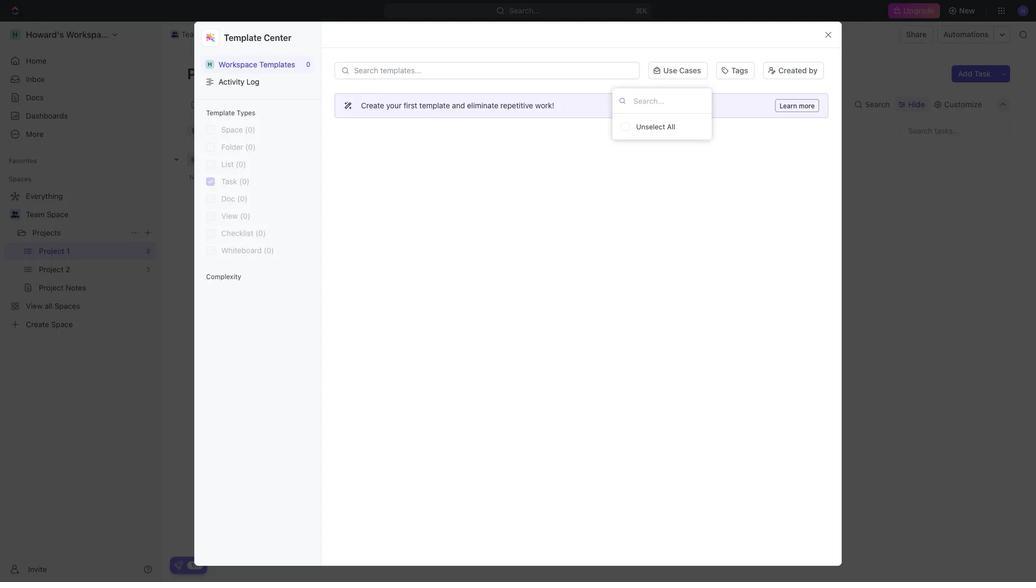 Task type: describe. For each thing, give the bounding box(es) containing it.
1 vertical spatial add task button
[[213, 246, 254, 259]]

whiteboard button
[[492, 76, 534, 101]]

activity log button
[[201, 73, 315, 91]]

automations button
[[938, 26, 994, 43]]

cases
[[679, 66, 701, 75]]

0 vertical spatial projects link
[[233, 28, 278, 41]]

whiteboard for whiteboard (0)
[[221, 246, 262, 255]]

home
[[26, 56, 47, 65]]

1 vertical spatial space
[[221, 126, 243, 134]]

0 vertical spatial team space
[[181, 30, 224, 39]]

unselect all
[[636, 123, 675, 131]]

1 vertical spatial add task
[[217, 248, 249, 257]]

customize
[[944, 100, 982, 109]]

upgrade
[[904, 6, 935, 15]]

1 horizontal spatial team
[[181, 30, 200, 39]]

template for template center
[[224, 33, 262, 43]]

user group image inside tree
[[11, 212, 19, 218]]

use cases button
[[644, 61, 712, 80]]

customize button
[[930, 97, 985, 112]]

use cases button
[[648, 62, 708, 79]]

search button
[[851, 97, 893, 112]]

tree inside sidebar navigation
[[4, 188, 157, 334]]

0 vertical spatial 1
[[325, 30, 329, 39]]

0 horizontal spatial project
[[187, 64, 236, 82]]

team space inside sidebar navigation
[[26, 210, 68, 219]]

hide inside dropdown button
[[908, 100, 925, 109]]

dialog containing task
[[345, 76, 691, 248]]

2 / from the left
[[280, 30, 282, 39]]

folder (0)
[[221, 143, 256, 152]]

chat
[[462, 84, 479, 93]]

new
[[959, 6, 975, 15]]

(0) for view (0)
[[240, 212, 250, 221]]

whiteboard for whiteboard
[[492, 84, 534, 93]]

(0) for whiteboard (0)
[[264, 246, 274, 255]]

hide inside button
[[560, 127, 575, 135]]

inbox
[[26, 75, 45, 84]]

learn more
[[780, 102, 815, 110]]

task for task (0)
[[221, 177, 237, 186]]

checklist
[[221, 229, 253, 238]]

(0) for doc (0)
[[237, 195, 248, 203]]

upgrade link
[[889, 3, 940, 18]]

to do
[[200, 156, 221, 164]]

project 1 link
[[284, 28, 331, 41]]

1 horizontal spatial team space link
[[168, 28, 227, 41]]

2
[[236, 210, 240, 219]]

gantt
[[327, 100, 347, 109]]

⌘k
[[636, 6, 647, 15]]

task (0)
[[221, 177, 250, 186]]

chat button
[[462, 76, 479, 101]]

template for template types
[[206, 109, 235, 117]]

more
[[799, 102, 815, 110]]

list for list
[[242, 100, 255, 109]]

board link
[[199, 97, 222, 112]]

board
[[201, 100, 222, 109]]

template
[[419, 101, 450, 110]]

create your first template and eliminate repetitive work!
[[361, 101, 554, 110]]

sidebar navigation
[[0, 22, 161, 583]]

use
[[663, 66, 677, 75]]

(0) for list (0)
[[236, 160, 246, 169]]

spaces
[[9, 175, 32, 183]]

your
[[386, 101, 402, 110]]

activity
[[219, 77, 245, 86]]

task button
[[359, 76, 375, 101]]

workspace
[[219, 60, 257, 69]]

favorites
[[9, 157, 37, 165]]

task up customize on the top of page
[[974, 69, 991, 78]]

1/5
[[191, 563, 199, 569]]

task 3 link
[[215, 226, 374, 241]]

space (0)
[[221, 126, 255, 134]]

view (0)
[[221, 212, 250, 221]]

task for task 3
[[217, 229, 234, 238]]

1 vertical spatial 1
[[239, 64, 246, 82]]

table
[[367, 100, 386, 109]]

Search... text field
[[634, 93, 706, 109]]

work!
[[535, 101, 554, 110]]

docs link
[[4, 89, 157, 106]]

hide button
[[895, 97, 928, 112]]

templates
[[259, 60, 295, 69]]

checklist (0)
[[221, 229, 266, 238]]

inbox link
[[4, 71, 157, 88]]

1 vertical spatial project 1
[[187, 64, 250, 82]]



Task type: locate. For each thing, give the bounding box(es) containing it.
list down log
[[242, 100, 255, 109]]

search
[[865, 100, 890, 109]]

task 3
[[217, 229, 241, 238]]

hide
[[908, 100, 925, 109], [560, 127, 575, 135]]

/ up workspace
[[229, 30, 231, 39]]

favorites button
[[4, 154, 41, 167]]

1 horizontal spatial user group image
[[171, 32, 178, 37]]

0 vertical spatial template
[[224, 33, 262, 43]]

howard's workspace, , element
[[206, 60, 214, 69]]

0 vertical spatial list
[[242, 100, 255, 109]]

team space down 'spaces'
[[26, 210, 68, 219]]

user group image inside 'team space' link
[[171, 32, 178, 37]]

add task down the checklist
[[217, 248, 249, 257]]

3
[[233, 156, 237, 164], [236, 229, 241, 238]]

calendar
[[275, 100, 307, 109]]

(0) right view
[[240, 212, 250, 221]]

search...
[[509, 6, 540, 15]]

(0)
[[245, 126, 255, 134], [245, 143, 256, 152], [236, 160, 246, 169], [239, 177, 250, 186], [237, 195, 248, 203], [240, 212, 250, 221], [256, 229, 266, 238], [264, 246, 274, 255]]

doc for doc (0)
[[221, 195, 235, 203]]

1 horizontal spatial team space
[[181, 30, 224, 39]]

repetitive
[[501, 101, 533, 110]]

0 vertical spatial ‎task
[[217, 191, 234, 200]]

projects inside tree
[[32, 229, 61, 237]]

/ left project 1 link
[[280, 30, 282, 39]]

1 vertical spatial project
[[187, 64, 236, 82]]

0 horizontal spatial list
[[221, 160, 234, 169]]

template types
[[206, 109, 255, 117]]

new button
[[944, 2, 982, 19]]

0
[[306, 61, 310, 68]]

task for task
[[359, 84, 375, 93]]

(0) for folder (0)
[[245, 143, 256, 152]]

0 vertical spatial projects
[[247, 30, 275, 39]]

1 vertical spatial 3
[[236, 229, 241, 238]]

dashboards
[[26, 111, 68, 120]]

1 vertical spatial template
[[206, 109, 235, 117]]

(0) down 'types'
[[245, 126, 255, 134]]

share button
[[900, 26, 933, 43]]

2 vertical spatial space
[[47, 210, 68, 219]]

0 vertical spatial add
[[958, 69, 972, 78]]

0 horizontal spatial team space link
[[26, 206, 154, 223]]

0 vertical spatial hide
[[908, 100, 925, 109]]

and
[[452, 101, 465, 110]]

0 vertical spatial whiteboard
[[492, 84, 534, 93]]

automations
[[944, 30, 989, 39]]

‎task
[[217, 191, 234, 200], [217, 210, 234, 219]]

1 horizontal spatial add
[[958, 69, 972, 78]]

0 horizontal spatial projects
[[32, 229, 61, 237]]

1 vertical spatial team space
[[26, 210, 68, 219]]

1 down task (0)
[[236, 191, 239, 200]]

1 vertical spatial team space link
[[26, 206, 154, 223]]

projects link inside sidebar navigation
[[32, 225, 126, 242]]

reminder
[[415, 84, 449, 93]]

first
[[404, 101, 417, 110]]

0 vertical spatial team
[[181, 30, 200, 39]]

Search tasks... text field
[[902, 123, 1010, 139]]

all
[[667, 123, 675, 131]]

0 horizontal spatial whiteboard
[[221, 246, 262, 255]]

1 horizontal spatial projects link
[[233, 28, 278, 41]]

1 ‎task from the top
[[217, 191, 234, 200]]

Search templates... text field
[[354, 66, 633, 75]]

calendar link
[[273, 97, 307, 112]]

dialog
[[345, 76, 691, 248]]

tree containing team space
[[4, 188, 157, 334]]

‎task down task (0)
[[217, 191, 234, 200]]

1 vertical spatial ‎task
[[217, 210, 234, 219]]

whiteboard (0)
[[221, 246, 274, 255]]

‎task for ‎task 2
[[217, 210, 234, 219]]

log
[[247, 77, 259, 86]]

1 vertical spatial user group image
[[11, 212, 19, 218]]

1 vertical spatial doc
[[221, 195, 235, 203]]

home link
[[4, 52, 157, 70]]

(0) up whiteboard (0)
[[256, 229, 266, 238]]

1 horizontal spatial whiteboard
[[492, 84, 534, 93]]

list for list (0)
[[221, 160, 234, 169]]

0 vertical spatial add task button
[[952, 65, 997, 83]]

Task Name text field
[[359, 134, 679, 147]]

1 vertical spatial projects
[[32, 229, 61, 237]]

do
[[211, 156, 221, 164]]

activity log
[[219, 77, 259, 86]]

center
[[264, 33, 292, 43]]

‎task 1
[[217, 191, 239, 200]]

1
[[325, 30, 329, 39], [239, 64, 246, 82], [236, 191, 239, 200]]

0 horizontal spatial add
[[217, 248, 231, 257]]

1 horizontal spatial /
[[280, 30, 282, 39]]

tree
[[4, 188, 157, 334]]

1 left log
[[239, 64, 246, 82]]

task down checklist (0)
[[233, 248, 249, 257]]

(0) for checklist (0)
[[256, 229, 266, 238]]

template center
[[224, 33, 292, 43]]

add task button
[[952, 65, 997, 83], [213, 246, 254, 259]]

team inside tree
[[26, 210, 45, 219]]

add task up customize on the top of page
[[958, 69, 991, 78]]

0 vertical spatial user group image
[[171, 32, 178, 37]]

list right do
[[221, 160, 234, 169]]

dashboards link
[[4, 107, 157, 125]]

1 horizontal spatial list
[[242, 100, 255, 109]]

h
[[208, 61, 212, 67]]

view
[[221, 212, 238, 221]]

project 1
[[298, 30, 329, 39], [187, 64, 250, 82]]

task down view
[[217, 229, 234, 238]]

1 vertical spatial team
[[26, 210, 45, 219]]

(0) for space (0)
[[245, 126, 255, 134]]

whiteboard
[[492, 84, 534, 93], [221, 246, 262, 255]]

1 vertical spatial whiteboard
[[221, 246, 262, 255]]

3 down folder at the left
[[233, 156, 237, 164]]

1 horizontal spatial add task button
[[952, 65, 997, 83]]

projects
[[247, 30, 275, 39], [32, 229, 61, 237]]

1 horizontal spatial add task
[[958, 69, 991, 78]]

1 horizontal spatial doc
[[388, 84, 402, 93]]

whiteboard up the repetitive
[[492, 84, 534, 93]]

share
[[906, 30, 927, 39]]

team space
[[181, 30, 224, 39], [26, 210, 68, 219]]

(0) down checklist (0)
[[264, 246, 274, 255]]

0 horizontal spatial project 1
[[187, 64, 250, 82]]

doc button
[[388, 76, 402, 101]]

template up space (0)
[[206, 109, 235, 117]]

1 vertical spatial projects link
[[32, 225, 126, 242]]

use cases
[[663, 66, 701, 75]]

task inside task 3 link
[[217, 229, 234, 238]]

unselect
[[636, 123, 665, 131]]

project
[[298, 30, 323, 39], [187, 64, 236, 82]]

add
[[958, 69, 972, 78], [217, 248, 231, 257]]

‎task for ‎task 1
[[217, 191, 234, 200]]

assignees button
[[436, 124, 487, 137]]

‎task 1 link
[[215, 188, 374, 203]]

1 vertical spatial hide
[[560, 127, 575, 135]]

eliminate
[[467, 101, 498, 110]]

0 vertical spatial doc
[[388, 84, 402, 93]]

1 / from the left
[[229, 30, 231, 39]]

list (0)
[[221, 160, 246, 169]]

(0) right folder at the left
[[245, 143, 256, 152]]

‎task left the "2" on the top left of page
[[217, 210, 234, 219]]

1 horizontal spatial hide
[[908, 100, 925, 109]]

add task
[[958, 69, 991, 78], [217, 248, 249, 257]]

0 horizontal spatial add task
[[217, 248, 249, 257]]

add up customize on the top of page
[[958, 69, 972, 78]]

doc (0)
[[221, 195, 248, 203]]

0 horizontal spatial doc
[[221, 195, 235, 203]]

whiteboard down checklist (0)
[[221, 246, 262, 255]]

add down task 3
[[217, 248, 231, 257]]

doc up ‎task 2
[[221, 195, 235, 203]]

1 horizontal spatial projects
[[247, 30, 275, 39]]

docs
[[26, 93, 44, 102]]

to
[[200, 156, 209, 164]]

1 vertical spatial list
[[221, 160, 234, 169]]

hide button
[[556, 124, 579, 137]]

(0) up the "2" on the top left of page
[[237, 195, 248, 203]]

task up ‎task 1
[[221, 177, 237, 186]]

0 horizontal spatial user group image
[[11, 212, 19, 218]]

0 horizontal spatial team
[[26, 210, 45, 219]]

doc
[[388, 84, 402, 93], [221, 195, 235, 203]]

0 vertical spatial project 1
[[298, 30, 329, 39]]

0 vertical spatial add task
[[958, 69, 991, 78]]

add for the rightmost add task button
[[958, 69, 972, 78]]

table link
[[365, 97, 386, 112]]

0 horizontal spatial hide
[[560, 127, 575, 135]]

0 horizontal spatial /
[[229, 30, 231, 39]]

(0) down folder (0)
[[236, 160, 246, 169]]

template
[[224, 33, 262, 43], [206, 109, 235, 117]]

add task button down the checklist
[[213, 246, 254, 259]]

add for the bottom add task button
[[217, 248, 231, 257]]

0 vertical spatial space
[[202, 30, 224, 39]]

0 vertical spatial project
[[298, 30, 323, 39]]

types
[[237, 109, 255, 117]]

0 vertical spatial 3
[[233, 156, 237, 164]]

add task button up customize on the top of page
[[952, 65, 997, 83]]

learn
[[780, 102, 797, 110]]

user group image
[[171, 32, 178, 37], [11, 212, 19, 218]]

(0) for task (0)
[[239, 177, 250, 186]]

learn more link
[[775, 99, 819, 112]]

onboarding checklist button image
[[174, 562, 183, 570]]

0 horizontal spatial team space
[[26, 210, 68, 219]]

task up create
[[359, 84, 375, 93]]

1 horizontal spatial project
[[298, 30, 323, 39]]

1 vertical spatial add
[[217, 248, 231, 257]]

team space up howard's workspace, , element
[[181, 30, 224, 39]]

1 horizontal spatial project 1
[[298, 30, 329, 39]]

doc for doc
[[388, 84, 402, 93]]

doc up your
[[388, 84, 402, 93]]

space inside sidebar navigation
[[47, 210, 68, 219]]

(0) up doc (0)
[[239, 177, 250, 186]]

template up workspace
[[224, 33, 262, 43]]

onboarding checklist button element
[[174, 562, 183, 570]]

folder
[[221, 143, 243, 152]]

assignees
[[450, 127, 482, 135]]

list link
[[240, 97, 255, 112]]

complexity
[[206, 273, 241, 281]]

workspace templates
[[219, 60, 295, 69]]

2 vertical spatial 1
[[236, 191, 239, 200]]

0 horizontal spatial add task button
[[213, 246, 254, 259]]

1 right center
[[325, 30, 329, 39]]

0 vertical spatial team space link
[[168, 28, 227, 41]]

reminder button
[[415, 76, 449, 101]]

3 down the view (0)
[[236, 229, 241, 238]]

create
[[361, 101, 384, 110]]

gantt link
[[325, 97, 347, 112]]

‎task 2
[[217, 210, 240, 219]]

unselect all button
[[617, 118, 708, 135]]

0 horizontal spatial projects link
[[32, 225, 126, 242]]

‎task 2 link
[[215, 207, 374, 222]]

2 ‎task from the top
[[217, 210, 234, 219]]



Task type: vqa. For each thing, say whether or not it's contained in the screenshot.
Unselect All
yes



